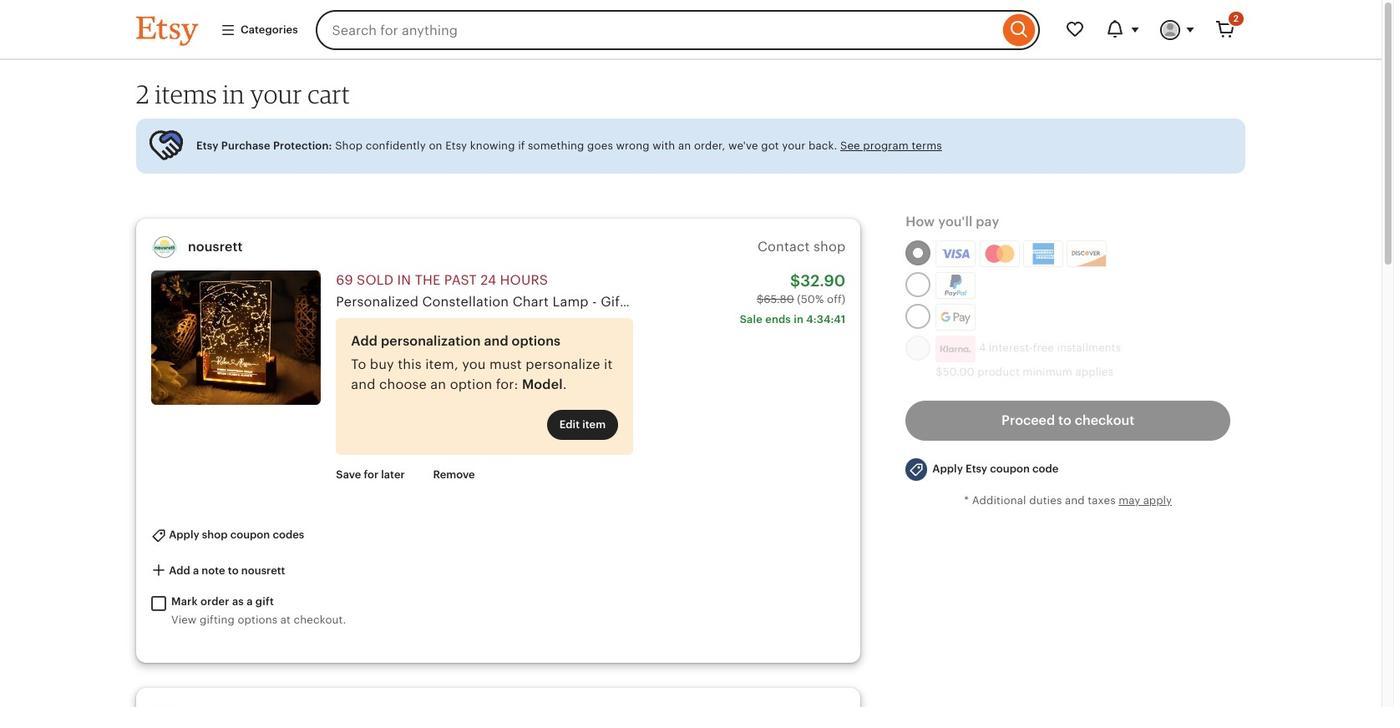 Task type: vqa. For each thing, say whether or not it's contained in the screenshot.
Apply Etsy coupon code's Apply
yes



Task type: locate. For each thing, give the bounding box(es) containing it.
0 vertical spatial in
[[223, 79, 245, 109]]

choose
[[379, 377, 427, 393]]

coupon up additional
[[990, 463, 1030, 476]]

1 horizontal spatial an
[[679, 139, 691, 152]]

you
[[462, 357, 486, 373]]

mastercard image
[[982, 243, 1017, 265]]

1 horizontal spatial in
[[397, 272, 411, 288]]

order
[[200, 596, 230, 609]]

a left note
[[193, 565, 199, 577]]

0 horizontal spatial on
[[429, 139, 443, 152]]

1 horizontal spatial apply
[[933, 463, 963, 476]]

1 vertical spatial in
[[397, 272, 411, 288]]

contact shop
[[758, 239, 846, 255]]

an down item,
[[431, 377, 446, 393]]

1 horizontal spatial on
[[691, 294, 708, 310]]

/
[[912, 294, 918, 310]]

4 interest-free installments
[[976, 342, 1122, 354]]

an right with
[[679, 139, 691, 152]]

your
[[250, 79, 302, 109], [782, 139, 806, 152]]

a right as
[[247, 596, 253, 609]]

shop
[[335, 139, 363, 152]]

shop inside dropdown button
[[202, 529, 228, 542]]

coupon inside 'apply etsy coupon code' dropdown button
[[990, 463, 1030, 476]]

this
[[398, 357, 422, 373]]

if
[[518, 139, 525, 152]]

1 vertical spatial an
[[431, 377, 446, 393]]

code
[[1033, 463, 1059, 476]]

in right "ends"
[[794, 314, 804, 326]]

0 horizontal spatial add
[[169, 565, 190, 577]]

checkout
[[1075, 413, 1135, 429]]

0 vertical spatial nousrett
[[188, 239, 243, 255]]

coupon
[[990, 463, 1030, 476], [230, 529, 270, 542]]

options
[[512, 333, 561, 349], [238, 614, 278, 626]]

constellation
[[422, 294, 509, 310]]

1 vertical spatial $
[[757, 294, 764, 306]]

0 horizontal spatial shop
[[202, 529, 228, 542]]

shop for contact
[[814, 239, 846, 255]]

google pay image
[[937, 305, 975, 330]]

0 horizontal spatial options
[[238, 614, 278, 626]]

1 vertical spatial options
[[238, 614, 278, 626]]

0 vertical spatial on
[[429, 139, 443, 152]]

model
[[522, 377, 563, 393]]

$50.00
[[936, 366, 975, 378]]

taxes
[[1088, 494, 1116, 507]]

contact
[[758, 239, 810, 255]]

1 vertical spatial shop
[[202, 529, 228, 542]]

1 horizontal spatial add
[[351, 333, 378, 349]]

2 horizontal spatial in
[[794, 314, 804, 326]]

add up mark
[[169, 565, 190, 577]]

to buy this item, you must personalize it and choose an option for:
[[351, 357, 613, 393]]

1 horizontal spatial -
[[787, 294, 792, 310]]

terms
[[912, 139, 942, 152]]

1 horizontal spatial a
[[247, 596, 253, 609]]

apply for apply etsy coupon code
[[933, 463, 963, 476]]

view
[[171, 614, 197, 626]]

0 horizontal spatial an
[[431, 377, 446, 393]]

2 vertical spatial and
[[1065, 494, 1085, 507]]

1 horizontal spatial gift
[[796, 294, 820, 310]]

may
[[1119, 494, 1141, 507]]

2 gift from the left
[[796, 294, 820, 310]]

1 vertical spatial a
[[247, 596, 253, 609]]

1 vertical spatial 2
[[136, 79, 150, 109]]

add for add personalization and options
[[351, 333, 378, 349]]

to right note
[[228, 565, 239, 577]]

etsy left knowing
[[446, 139, 467, 152]]

contact shop button
[[758, 239, 846, 255]]

1 horizontal spatial and
[[484, 333, 509, 349]]

2
[[1234, 13, 1239, 23], [136, 79, 150, 109]]

to right proceed
[[1059, 413, 1072, 429]]

add a note to nousrett button
[[139, 556, 298, 587]]

shop up note
[[202, 529, 228, 542]]

- right lamp
[[593, 294, 597, 310]]

gifting
[[200, 614, 235, 626]]

0 vertical spatial an
[[679, 139, 691, 152]]

2 vertical spatial in
[[794, 314, 804, 326]]

2 horizontal spatial -
[[988, 294, 992, 310]]

and inside to buy this item, you must personalize it and choose an option for:
[[351, 377, 376, 393]]

on right map
[[691, 294, 708, 310]]

0 horizontal spatial etsy
[[196, 139, 219, 152]]

off)
[[827, 294, 846, 306]]

personalize
[[526, 357, 601, 373]]

coupon for codes
[[230, 529, 270, 542]]

add personalization and options
[[351, 333, 561, 349]]

night
[[711, 294, 747, 310]]

32.90
[[801, 272, 846, 290]]

0 vertical spatial $
[[791, 272, 801, 290]]

0 horizontal spatial -
[[593, 294, 597, 310]]

1 vertical spatial nousrett
[[241, 565, 285, 577]]

to
[[351, 357, 366, 373]]

note
[[202, 565, 225, 577]]

apply shop coupon codes button
[[139, 521, 317, 551]]

2 horizontal spatial gift
[[1073, 294, 1097, 310]]

on inside 69 sold in the past 24 hours personalized constellation chart lamp - gift star map on night light - gift for boyfriend / girlfriend - stars chart gift for couples
[[691, 294, 708, 310]]

none search field inside categories banner
[[316, 10, 1040, 50]]

0 horizontal spatial to
[[228, 565, 239, 577]]

product
[[978, 366, 1020, 378]]

0 horizontal spatial chart
[[513, 294, 549, 310]]

1 horizontal spatial options
[[512, 333, 561, 349]]

- left (50%
[[787, 294, 792, 310]]

0 vertical spatial 2
[[1234, 13, 1239, 23]]

american express image
[[1026, 243, 1061, 265]]

1 horizontal spatial 2
[[1234, 13, 1239, 23]]

0 horizontal spatial 2
[[136, 79, 150, 109]]

options down gift
[[238, 614, 278, 626]]

$50.00 product minimum applies
[[936, 366, 1114, 378]]

chart down hours
[[513, 294, 549, 310]]

0 vertical spatial and
[[484, 333, 509, 349]]

coupon inside the apply shop coupon codes dropdown button
[[230, 529, 270, 542]]

knowing
[[470, 139, 515, 152]]

on
[[429, 139, 443, 152], [691, 294, 708, 310]]

1 - from the left
[[593, 294, 597, 310]]

you'll
[[939, 214, 973, 230]]

coupon left codes
[[230, 529, 270, 542]]

0 horizontal spatial your
[[250, 79, 302, 109]]

0 vertical spatial to
[[1059, 413, 1072, 429]]

1 vertical spatial to
[[228, 565, 239, 577]]

in inside 69 sold in the past 24 hours personalized constellation chart lamp - gift star map on night light - gift for boyfriend / girlfriend - stars chart gift for couples
[[397, 272, 411, 288]]

in for items
[[223, 79, 245, 109]]

shop up 32.90
[[814, 239, 846, 255]]

edit
[[560, 419, 580, 431]]

map
[[659, 294, 687, 310]]

0 vertical spatial apply
[[933, 463, 963, 476]]

None search field
[[316, 10, 1040, 50]]

add inside add a note to nousrett dropdown button
[[169, 565, 190, 577]]

personalized constellation chart lamp - gift star map on night light - gift for boyfriend / girlfriend - stars chart gift for couples image
[[151, 270, 321, 405]]

edit item
[[560, 419, 606, 431]]

add for add a note to nousrett
[[169, 565, 190, 577]]

0 horizontal spatial in
[[223, 79, 245, 109]]

options up 'personalize'
[[512, 333, 561, 349]]

for left later
[[364, 469, 379, 481]]

and down to
[[351, 377, 376, 393]]

0 horizontal spatial coupon
[[230, 529, 270, 542]]

and
[[484, 333, 509, 349], [351, 377, 376, 393], [1065, 494, 1085, 507]]

1 chart from the left
[[513, 294, 549, 310]]

1 vertical spatial apply
[[169, 529, 199, 542]]

nousrett right nousrett image
[[188, 239, 243, 255]]

0 vertical spatial add
[[351, 333, 378, 349]]

in right items
[[223, 79, 245, 109]]

the
[[415, 272, 441, 288]]

1 horizontal spatial chart
[[1033, 294, 1069, 310]]

1 horizontal spatial your
[[782, 139, 806, 152]]

sold
[[357, 272, 394, 288]]

for left 'couples'
[[1101, 294, 1119, 310]]

$ up (50%
[[791, 272, 801, 290]]

and up must
[[484, 333, 509, 349]]

0 vertical spatial shop
[[814, 239, 846, 255]]

on right confidently
[[429, 139, 443, 152]]

0 horizontal spatial apply
[[169, 529, 199, 542]]

1 vertical spatial coupon
[[230, 529, 270, 542]]

shop for apply
[[202, 529, 228, 542]]

0 horizontal spatial and
[[351, 377, 376, 393]]

1 vertical spatial and
[[351, 377, 376, 393]]

2 horizontal spatial and
[[1065, 494, 1085, 507]]

- left stars
[[988, 294, 992, 310]]

1 horizontal spatial shop
[[814, 239, 846, 255]]

gift up the 4:34:41
[[796, 294, 820, 310]]

remove
[[433, 469, 475, 481]]

*
[[965, 494, 969, 507]]

1 horizontal spatial $
[[791, 272, 801, 290]]

1 horizontal spatial coupon
[[990, 463, 1030, 476]]

a
[[193, 565, 199, 577], [247, 596, 253, 609]]

0 vertical spatial coupon
[[990, 463, 1030, 476]]

an inside to buy this item, you must personalize it and choose an option for:
[[431, 377, 446, 393]]

and left 'taxes' in the bottom right of the page
[[1065, 494, 1085, 507]]

nousrett link
[[188, 239, 243, 255]]

2 chart from the left
[[1033, 294, 1069, 310]]

how you'll pay
[[906, 214, 1000, 230]]

checkout.
[[294, 614, 346, 626]]

add up to
[[351, 333, 378, 349]]

in inside $ 32.90 $ 65.80 (50% off) sale ends in 4:34:41
[[794, 314, 804, 326]]

gift left "star" on the top of the page
[[601, 294, 625, 310]]

mark order as a gift view gifting options at checkout.
[[171, 596, 346, 626]]

gift up "installments"
[[1073, 294, 1097, 310]]

apply
[[933, 463, 963, 476], [169, 529, 199, 542]]

.
[[563, 377, 567, 393]]

0 horizontal spatial for
[[364, 469, 379, 481]]

1 vertical spatial your
[[782, 139, 806, 152]]

your left cart
[[250, 79, 302, 109]]

2 horizontal spatial etsy
[[966, 463, 988, 476]]

goes
[[588, 139, 613, 152]]

etsy
[[196, 139, 219, 152], [446, 139, 467, 152], [966, 463, 988, 476]]

item
[[583, 419, 606, 431]]

a inside dropdown button
[[193, 565, 199, 577]]

chart right stars
[[1033, 294, 1069, 310]]

Search for anything text field
[[316, 10, 999, 50]]

in left the
[[397, 272, 411, 288]]

to
[[1059, 413, 1072, 429], [228, 565, 239, 577]]

$ up sale
[[757, 294, 764, 306]]

edit item button
[[547, 410, 619, 440]]

applies
[[1076, 366, 1114, 378]]

to inside dropdown button
[[228, 565, 239, 577]]

nousrett up gift
[[241, 565, 285, 577]]

2 inside categories banner
[[1234, 13, 1239, 23]]

your right got
[[782, 139, 806, 152]]

0 horizontal spatial a
[[193, 565, 199, 577]]

1 horizontal spatial to
[[1059, 413, 1072, 429]]

etsy inside 'apply etsy coupon code' dropdown button
[[966, 463, 988, 476]]

0 vertical spatial a
[[193, 565, 199, 577]]

gift
[[601, 294, 625, 310], [796, 294, 820, 310], [1073, 294, 1097, 310]]

in
[[223, 79, 245, 109], [397, 272, 411, 288], [794, 314, 804, 326]]

girlfriend
[[922, 294, 984, 310]]

for up the 4:34:41
[[824, 294, 842, 310]]

light
[[751, 294, 784, 310]]

apply etsy coupon code button
[[894, 451, 1072, 489]]

program
[[863, 139, 909, 152]]

1 vertical spatial add
[[169, 565, 190, 577]]

etsy left the purchase
[[196, 139, 219, 152]]

in for sold
[[397, 272, 411, 288]]

remove button
[[421, 460, 488, 491]]

0 horizontal spatial gift
[[601, 294, 625, 310]]

personalized
[[336, 294, 419, 310]]

1 vertical spatial on
[[691, 294, 708, 310]]

how
[[906, 214, 935, 230]]

etsy up the *
[[966, 463, 988, 476]]



Task type: describe. For each thing, give the bounding box(es) containing it.
0 vertical spatial options
[[512, 333, 561, 349]]

save for later
[[336, 469, 405, 481]]

option
[[450, 377, 493, 393]]

see
[[841, 139, 861, 152]]

3 - from the left
[[988, 294, 992, 310]]

65.80
[[764, 294, 794, 306]]

lamp
[[553, 294, 589, 310]]

we've
[[729, 139, 758, 152]]

1 horizontal spatial etsy
[[446, 139, 467, 152]]

0 horizontal spatial $
[[757, 294, 764, 306]]

boyfriend
[[846, 294, 909, 310]]

visa image
[[942, 246, 970, 261]]

paypal image
[[939, 275, 974, 296]]

coupon for code
[[990, 463, 1030, 476]]

gift
[[256, 596, 274, 609]]

save for later button
[[324, 460, 418, 491]]

ends
[[766, 314, 791, 326]]

pay
[[976, 214, 1000, 230]]

to inside button
[[1059, 413, 1072, 429]]

model .
[[522, 377, 567, 393]]

69 sold in the past 24 hours personalized constellation chart lamp - gift star map on night light - gift for boyfriend / girlfriend - stars chart gift for couples
[[336, 272, 1177, 310]]

2 link
[[1206, 10, 1246, 50]]

add a note to nousrett
[[166, 565, 285, 577]]

apply shop coupon codes
[[166, 529, 304, 542]]

star
[[629, 294, 656, 310]]

personalization
[[381, 333, 481, 349]]

$ 32.90 $ 65.80 (50% off) sale ends in 4:34:41
[[740, 272, 846, 326]]

apply etsy coupon code
[[933, 463, 1059, 476]]

24
[[481, 272, 496, 288]]

installments
[[1057, 342, 1122, 354]]

couples
[[1123, 294, 1177, 310]]

order,
[[694, 139, 726, 152]]

apply
[[1144, 494, 1172, 507]]

discover image
[[1068, 244, 1106, 266]]

sale
[[740, 314, 763, 326]]

apply for apply shop coupon codes
[[169, 529, 199, 542]]

buy
[[370, 357, 394, 373]]

(50%
[[797, 294, 824, 306]]

later
[[381, 469, 405, 481]]

etsy purchase protection: shop confidently on etsy knowing if something goes wrong with an order, we've got your back. see program terms
[[196, 139, 942, 152]]

personalized constellation chart lamp - gift star map on night light - gift for boyfriend / girlfriend - stars chart gift for couples link
[[336, 294, 1177, 310]]

save
[[336, 469, 361, 481]]

4
[[979, 342, 986, 354]]

0 vertical spatial your
[[250, 79, 302, 109]]

wrong
[[616, 139, 650, 152]]

duties
[[1030, 494, 1062, 507]]

something
[[528, 139, 585, 152]]

2 - from the left
[[787, 294, 792, 310]]

categories button
[[208, 15, 311, 45]]

proceed to checkout button
[[906, 401, 1231, 441]]

stars
[[996, 294, 1029, 310]]

1 gift from the left
[[601, 294, 625, 310]]

past
[[444, 272, 477, 288]]

categories
[[241, 23, 298, 36]]

a inside "mark order as a gift view gifting options at checkout."
[[247, 596, 253, 609]]

2 items in your cart
[[136, 79, 350, 109]]

codes
[[273, 529, 304, 542]]

it
[[604, 357, 613, 373]]

4:34:41
[[807, 314, 846, 326]]

1 horizontal spatial for
[[824, 294, 842, 310]]

nousrett inside dropdown button
[[241, 565, 285, 577]]

see program terms link
[[841, 139, 942, 152]]

confidently
[[366, 139, 426, 152]]

2 horizontal spatial for
[[1101, 294, 1119, 310]]

for inside button
[[364, 469, 379, 481]]

additional
[[972, 494, 1027, 507]]

pay in 4 installments image
[[936, 336, 976, 362]]

protection:
[[273, 139, 332, 152]]

at
[[281, 614, 291, 626]]

options inside "mark order as a gift view gifting options at checkout."
[[238, 614, 278, 626]]

categories banner
[[106, 0, 1276, 60]]

3 gift from the left
[[1073, 294, 1097, 310]]

free
[[1033, 342, 1054, 354]]

cart
[[308, 79, 350, 109]]

got
[[761, 139, 779, 152]]

as
[[232, 596, 244, 609]]

* additional duties and taxes may apply
[[965, 494, 1172, 507]]

2 for 2
[[1234, 13, 1239, 23]]

hours
[[500, 272, 548, 288]]

items
[[155, 79, 217, 109]]

interest-
[[989, 342, 1033, 354]]

proceed
[[1002, 413, 1056, 429]]

with
[[653, 139, 676, 152]]

2 for 2 items in your cart
[[136, 79, 150, 109]]

proceed to checkout
[[1002, 413, 1135, 429]]

minimum
[[1023, 366, 1073, 378]]

nousrett image
[[151, 234, 178, 260]]

purchase
[[221, 139, 270, 152]]



